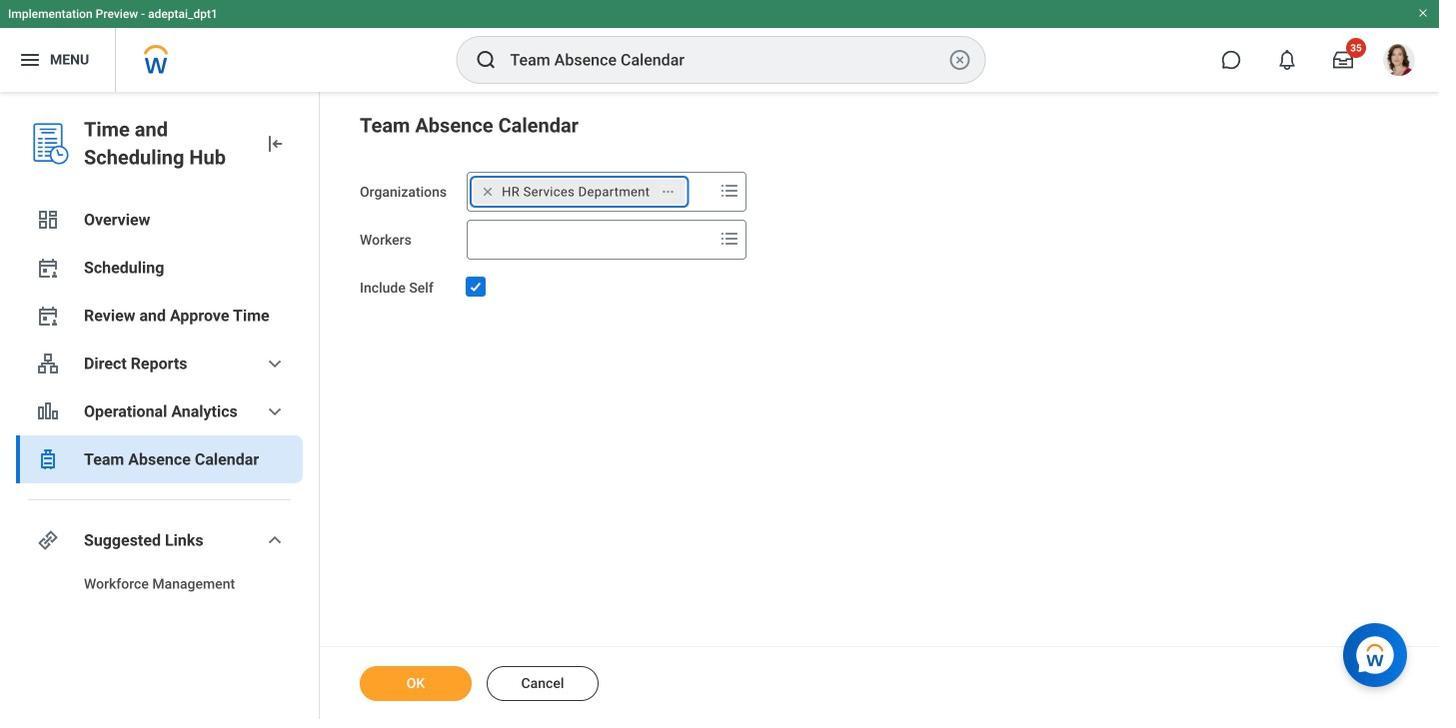 Task type: vqa. For each thing, say whether or not it's contained in the screenshot.
close environment banner image
yes



Task type: locate. For each thing, give the bounding box(es) containing it.
hr services department, press delete to clear value. option
[[474, 180, 685, 204]]

calendar user solid image
[[36, 256, 60, 280], [36, 304, 60, 328]]

notifications large image
[[1278, 50, 1298, 70]]

search image
[[474, 48, 498, 72]]

banner
[[0, 0, 1440, 92]]

1 vertical spatial prompts image
[[718, 227, 742, 251]]

1 vertical spatial calendar user solid image
[[36, 304, 60, 328]]

transformation import image
[[263, 132, 287, 156]]

chart image
[[36, 400, 60, 424]]

0 vertical spatial calendar user solid image
[[36, 256, 60, 280]]

prompts image
[[718, 179, 742, 203], [718, 227, 742, 251]]

task timeoff image
[[36, 448, 60, 472]]

close environment banner image
[[1418, 7, 1430, 19]]

inbox large image
[[1334, 50, 1354, 70]]

time and scheduling hub element
[[84, 116, 247, 172]]

justify image
[[18, 48, 42, 72]]

profile logan mcneil image
[[1384, 44, 1416, 80]]

calendar user solid image up view team image
[[36, 304, 60, 328]]

hr services department element
[[502, 183, 650, 201]]

check small image
[[464, 275, 488, 299]]

calendar user solid image down dashboard icon on the top left of the page
[[36, 256, 60, 280]]

0 vertical spatial prompts image
[[718, 179, 742, 203]]



Task type: describe. For each thing, give the bounding box(es) containing it.
view team image
[[36, 352, 60, 376]]

1 calendar user solid image from the top
[[36, 256, 60, 280]]

Search Workday  search field
[[510, 38, 944, 82]]

navigation pane region
[[0, 92, 320, 720]]

related actions image
[[661, 185, 675, 199]]

chevron down small image
[[263, 529, 287, 553]]

link image
[[36, 529, 60, 553]]

2 calendar user solid image from the top
[[36, 304, 60, 328]]

2 prompts image from the top
[[718, 227, 742, 251]]

x circle image
[[948, 48, 972, 72]]

Search field
[[468, 222, 714, 258]]

x small image
[[478, 182, 498, 202]]

dashboard image
[[36, 208, 60, 232]]

1 prompts image from the top
[[718, 179, 742, 203]]



